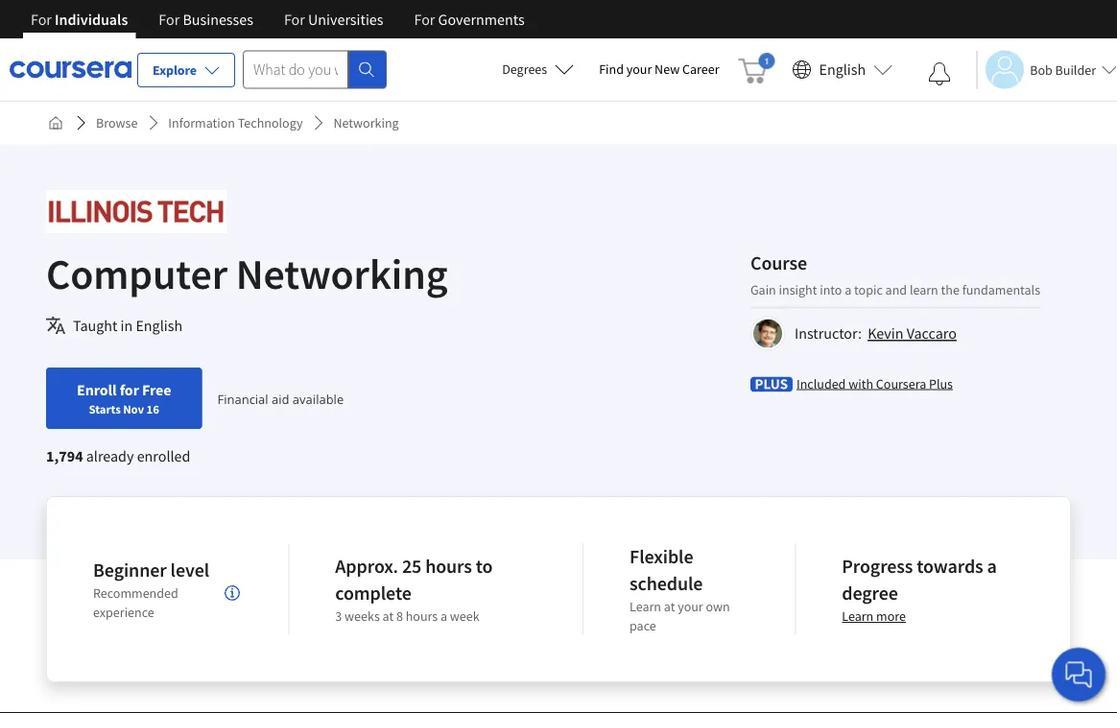 Task type: describe. For each thing, give the bounding box(es) containing it.
own
[[706, 598, 730, 615]]

for universities
[[284, 10, 384, 29]]

bob
[[1030, 61, 1053, 78]]

beginner level
[[93, 558, 209, 582]]

included with coursera plus
[[797, 375, 953, 392]]

financial aid available
[[217, 390, 344, 407]]

a inside approx. 25 hours to complete 3 weeks at 8 hours a week
[[441, 608, 447, 625]]

instructor:
[[795, 324, 862, 343]]

financial
[[217, 390, 268, 407]]

degrees button
[[487, 48, 590, 90]]

for governments
[[414, 10, 525, 29]]

explore button
[[137, 53, 235, 87]]

browse
[[96, 114, 138, 132]]

0 vertical spatial hours
[[425, 554, 472, 578]]

recommended experience
[[93, 585, 178, 621]]

a inside "progress towards a degree learn more"
[[988, 554, 997, 578]]

chat with us image
[[1064, 660, 1095, 690]]

coursera image
[[10, 54, 132, 85]]

available
[[293, 390, 344, 407]]

kevin vaccaro image
[[754, 319, 783, 348]]

8
[[396, 608, 403, 625]]

in
[[121, 316, 133, 335]]

for for individuals
[[31, 10, 52, 29]]

1 vertical spatial hours
[[406, 608, 438, 625]]

already
[[86, 446, 134, 466]]

0 horizontal spatial english
[[136, 316, 183, 335]]

career
[[683, 60, 720, 78]]

gain
[[751, 281, 777, 298]]

included
[[797, 375, 846, 392]]

What do you want to learn? text field
[[243, 50, 349, 89]]

shopping cart: 1 item image
[[739, 53, 775, 84]]

enroll for free starts nov 16
[[77, 380, 171, 417]]

progress
[[842, 554, 913, 578]]

into
[[820, 281, 842, 298]]

a inside course gain insight into a topic and learn the fundamentals
[[845, 281, 852, 298]]

topic
[[855, 281, 883, 298]]

insight
[[779, 281, 817, 298]]

financial aid available button
[[217, 390, 344, 407]]

businesses
[[183, 10, 253, 29]]

your inside flexible schedule learn at your own pace
[[678, 598, 704, 615]]

course
[[751, 251, 808, 275]]

learn inside flexible schedule learn at your own pace
[[630, 598, 662, 615]]

computer
[[46, 247, 228, 300]]

included with coursera plus link
[[797, 374, 953, 393]]

the
[[942, 281, 960, 298]]

progress towards a degree learn more
[[842, 554, 997, 625]]

new
[[655, 60, 680, 78]]

individuals
[[55, 10, 128, 29]]

and
[[886, 281, 907, 298]]

0 vertical spatial networking
[[334, 114, 399, 132]]

free
[[142, 380, 171, 399]]

find your new career link
[[590, 58, 729, 82]]

find your new career
[[599, 60, 720, 78]]

learn inside "progress towards a degree learn more"
[[842, 608, 874, 625]]

for for businesses
[[159, 10, 180, 29]]

approx. 25 hours to complete 3 weeks at 8 hours a week
[[335, 554, 493, 625]]

flexible
[[630, 545, 694, 569]]

aid
[[272, 390, 289, 407]]

for for governments
[[414, 10, 435, 29]]

home image
[[48, 115, 63, 131]]

for for universities
[[284, 10, 305, 29]]



Task type: vqa. For each thing, say whether or not it's contained in the screenshot.
topmost Networking
yes



Task type: locate. For each thing, give the bounding box(es) containing it.
schedule
[[630, 572, 703, 596]]

your right find
[[627, 60, 652, 78]]

complete
[[335, 581, 412, 605]]

hours right 8 at left
[[406, 608, 438, 625]]

weeks
[[345, 608, 380, 625]]

english right in
[[136, 316, 183, 335]]

taught in english
[[73, 316, 183, 335]]

1 vertical spatial networking
[[236, 247, 448, 300]]

with
[[849, 375, 874, 392]]

hours
[[425, 554, 472, 578], [406, 608, 438, 625]]

english
[[820, 60, 866, 79], [136, 316, 183, 335]]

to
[[476, 554, 493, 578]]

experience
[[93, 604, 154, 621]]

0 horizontal spatial at
[[383, 608, 394, 625]]

bob builder
[[1030, 61, 1097, 78]]

starts
[[89, 401, 121, 417]]

for left governments
[[414, 10, 435, 29]]

0 vertical spatial english
[[820, 60, 866, 79]]

at left 8 at left
[[383, 608, 394, 625]]

learn
[[630, 598, 662, 615], [842, 608, 874, 625]]

1 vertical spatial a
[[988, 554, 997, 578]]

1 horizontal spatial your
[[678, 598, 704, 615]]

explore
[[153, 61, 197, 79]]

1 horizontal spatial learn
[[842, 608, 874, 625]]

course gain insight into a topic and learn the fundamentals
[[751, 251, 1041, 298]]

computer networking
[[46, 247, 448, 300]]

bob builder button
[[977, 50, 1118, 89]]

hours left to
[[425, 554, 472, 578]]

2 horizontal spatial a
[[988, 554, 997, 578]]

3 for from the left
[[284, 10, 305, 29]]

1 horizontal spatial a
[[845, 281, 852, 298]]

1 vertical spatial your
[[678, 598, 704, 615]]

your left the own on the bottom right of page
[[678, 598, 704, 615]]

networking link
[[326, 106, 407, 140]]

builder
[[1056, 61, 1097, 78]]

degree
[[842, 581, 899, 605]]

0 horizontal spatial learn
[[630, 598, 662, 615]]

degrees
[[502, 60, 547, 78]]

0 vertical spatial your
[[627, 60, 652, 78]]

for
[[31, 10, 52, 29], [159, 10, 180, 29], [284, 10, 305, 29], [414, 10, 435, 29]]

banner navigation
[[15, 0, 540, 38]]

enroll
[[77, 380, 117, 399]]

governments
[[438, 10, 525, 29]]

learn
[[910, 281, 939, 298]]

coursera plus image
[[751, 377, 793, 392]]

week
[[450, 608, 480, 625]]

flexible schedule learn at your own pace
[[630, 545, 730, 635]]

learn down degree
[[842, 608, 874, 625]]

information
[[168, 114, 235, 132]]

2 vertical spatial a
[[441, 608, 447, 625]]

information technology link
[[161, 106, 311, 140]]

for up what do you want to learn? text box
[[284, 10, 305, 29]]

learn up pace on the right bottom of the page
[[630, 598, 662, 615]]

a
[[845, 281, 852, 298], [988, 554, 997, 578], [441, 608, 447, 625]]

instructor: kevin vaccaro
[[795, 324, 957, 343]]

1,794
[[46, 446, 83, 466]]

nov
[[123, 401, 144, 417]]

your
[[627, 60, 652, 78], [678, 598, 704, 615]]

3
[[335, 608, 342, 625]]

fundamentals
[[963, 281, 1041, 298]]

universities
[[308, 10, 384, 29]]

None search field
[[243, 50, 387, 89]]

1 horizontal spatial at
[[664, 598, 675, 615]]

taught
[[73, 316, 117, 335]]

towards
[[917, 554, 984, 578]]

english button
[[785, 38, 901, 101]]

0 horizontal spatial your
[[627, 60, 652, 78]]

kevin
[[868, 324, 904, 343]]

information about difficulty level pre-requisites. image
[[225, 586, 240, 601]]

pace
[[630, 617, 656, 635]]

coursera
[[876, 375, 927, 392]]

technology
[[238, 114, 303, 132]]

for individuals
[[31, 10, 128, 29]]

a right towards
[[988, 554, 997, 578]]

browse link
[[88, 106, 145, 140]]

4 for from the left
[[414, 10, 435, 29]]

at
[[664, 598, 675, 615], [383, 608, 394, 625]]

information technology
[[168, 114, 303, 132]]

approx.
[[335, 554, 398, 578]]

illinois tech image
[[46, 190, 226, 233]]

english right shopping cart: 1 item icon
[[820, 60, 866, 79]]

0 vertical spatial a
[[845, 281, 852, 298]]

learn more link
[[842, 608, 906, 625]]

vaccaro
[[907, 324, 957, 343]]

1,794 already enrolled
[[46, 446, 190, 466]]

show notifications image
[[929, 62, 952, 85]]

recommended
[[93, 585, 178, 602]]

25
[[402, 554, 422, 578]]

level
[[171, 558, 209, 582]]

find
[[599, 60, 624, 78]]

networking
[[334, 114, 399, 132], [236, 247, 448, 300]]

at down schedule
[[664, 598, 675, 615]]

enrolled
[[137, 446, 190, 466]]

at inside approx. 25 hours to complete 3 weeks at 8 hours a week
[[383, 608, 394, 625]]

kevin vaccaro link
[[868, 324, 957, 343]]

for businesses
[[159, 10, 253, 29]]

more
[[877, 608, 906, 625]]

0 horizontal spatial a
[[441, 608, 447, 625]]

plus
[[929, 375, 953, 392]]

for left businesses
[[159, 10, 180, 29]]

a right into
[[845, 281, 852, 298]]

1 horizontal spatial english
[[820, 60, 866, 79]]

a left week
[[441, 608, 447, 625]]

at inside flexible schedule learn at your own pace
[[664, 598, 675, 615]]

english inside english button
[[820, 60, 866, 79]]

for
[[120, 380, 139, 399]]

for left individuals
[[31, 10, 52, 29]]

1 for from the left
[[31, 10, 52, 29]]

beginner
[[93, 558, 167, 582]]

2 for from the left
[[159, 10, 180, 29]]

1 vertical spatial english
[[136, 316, 183, 335]]

your inside find your new career "link"
[[627, 60, 652, 78]]

16
[[146, 401, 159, 417]]



